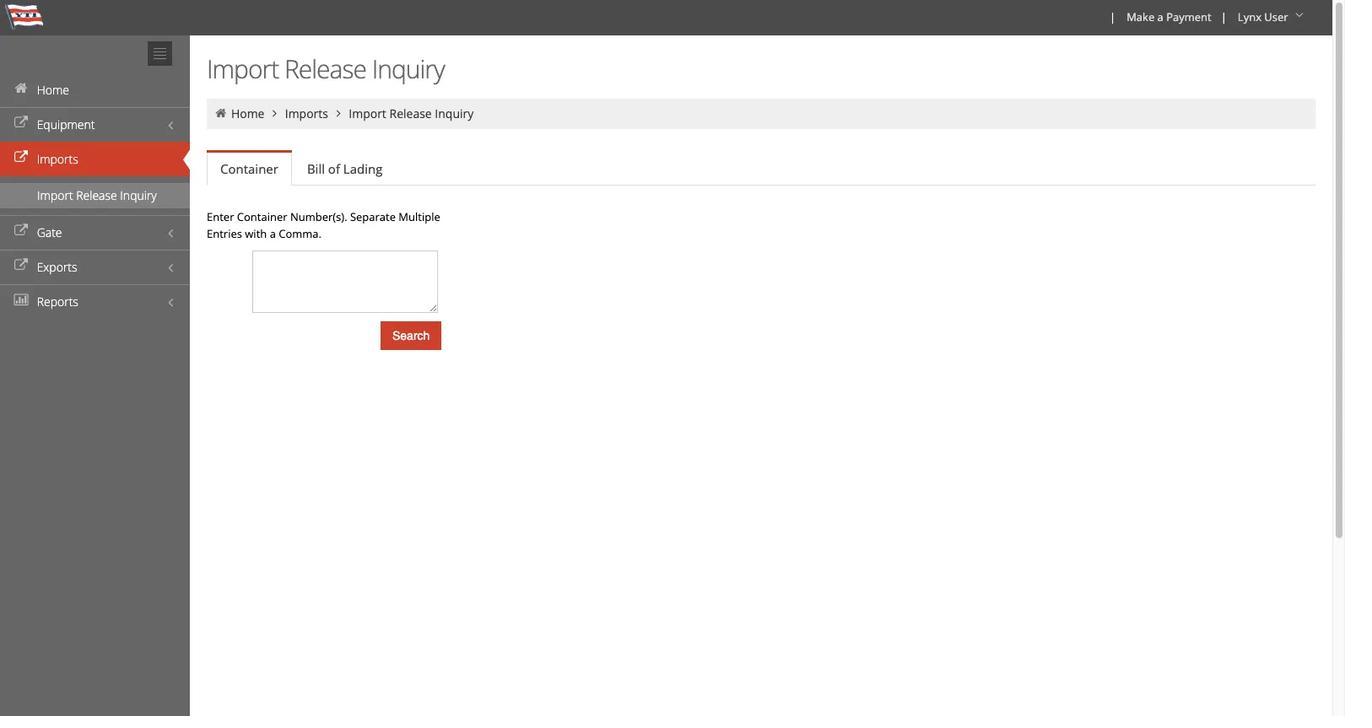 Task type: locate. For each thing, give the bounding box(es) containing it.
0 horizontal spatial angle right image
[[268, 107, 282, 119]]

1 horizontal spatial imports
[[285, 106, 328, 122]]

import release inquiry link
[[349, 106, 474, 122], [0, 183, 190, 209]]

home link up equipment
[[0, 73, 190, 107]]

1 vertical spatial external link image
[[13, 225, 30, 237]]

home link
[[0, 73, 190, 107], [231, 106, 265, 122]]

import up lading in the left of the page
[[349, 106, 387, 122]]

search
[[393, 329, 430, 343]]

home image
[[13, 83, 30, 95]]

gate link
[[0, 215, 190, 250]]

external link image inside imports link
[[13, 152, 30, 164]]

external link image inside exports link
[[13, 260, 30, 272]]

2 horizontal spatial import
[[349, 106, 387, 122]]

home right home icon
[[231, 106, 265, 122]]

0 horizontal spatial release
[[76, 187, 117, 203]]

external link image for gate
[[13, 225, 30, 237]]

1 vertical spatial imports link
[[0, 142, 190, 176]]

external link image down home image
[[13, 152, 30, 164]]

imports link
[[285, 106, 328, 122], [0, 142, 190, 176]]

| left the make
[[1110, 9, 1116, 24]]

0 horizontal spatial import
[[37, 187, 73, 203]]

enter container number(s).  separate multiple entries with a comma.
[[207, 209, 441, 241]]

1 | from the left
[[1110, 9, 1116, 24]]

1 horizontal spatial a
[[1158, 9, 1164, 24]]

a right the make
[[1158, 9, 1164, 24]]

container inside container link
[[220, 160, 279, 177]]

0 horizontal spatial a
[[270, 226, 276, 241]]

lynx
[[1238, 9, 1262, 24]]

2 external link image from the top
[[13, 260, 30, 272]]

make a payment link
[[1120, 0, 1218, 35]]

container
[[220, 160, 279, 177], [237, 209, 288, 225]]

1 horizontal spatial angle right image
[[331, 107, 346, 119]]

1 vertical spatial import release inquiry
[[349, 106, 474, 122]]

0 vertical spatial a
[[1158, 9, 1164, 24]]

user
[[1265, 9, 1289, 24]]

|
[[1110, 9, 1116, 24], [1221, 9, 1228, 24]]

inquiry
[[372, 52, 445, 86], [435, 106, 474, 122], [120, 187, 157, 203]]

import
[[207, 52, 279, 86], [349, 106, 387, 122], [37, 187, 73, 203]]

1 horizontal spatial imports link
[[285, 106, 328, 122]]

entries
[[207, 226, 242, 241]]

1 external link image from the top
[[13, 117, 30, 129]]

2 angle right image from the left
[[331, 107, 346, 119]]

1 vertical spatial home
[[231, 106, 265, 122]]

home link right home icon
[[231, 106, 265, 122]]

1 vertical spatial a
[[270, 226, 276, 241]]

container up with
[[237, 209, 288, 225]]

1 vertical spatial import
[[349, 106, 387, 122]]

home
[[37, 82, 69, 98], [231, 106, 265, 122]]

1 horizontal spatial home link
[[231, 106, 265, 122]]

imports up 'bill' at the left
[[285, 106, 328, 122]]

import up gate
[[37, 187, 73, 203]]

equipment link
[[0, 107, 190, 142]]

imports link up 'bill' at the left
[[285, 106, 328, 122]]

0 vertical spatial external link image
[[13, 117, 30, 129]]

2 vertical spatial release
[[76, 187, 117, 203]]

make
[[1127, 9, 1155, 24]]

1 horizontal spatial |
[[1221, 9, 1228, 24]]

import up home icon
[[207, 52, 279, 86]]

external link image down home image
[[13, 117, 30, 129]]

1 horizontal spatial home
[[231, 106, 265, 122]]

import release inquiry link up lading in the left of the page
[[349, 106, 474, 122]]

external link image for exports
[[13, 260, 30, 272]]

imports down equipment
[[37, 151, 78, 167]]

1 vertical spatial imports
[[37, 151, 78, 167]]

external link image
[[13, 152, 30, 164], [13, 225, 30, 237]]

external link image for equipment
[[13, 117, 30, 129]]

0 horizontal spatial |
[[1110, 9, 1116, 24]]

2 vertical spatial import release inquiry
[[37, 187, 157, 203]]

0 horizontal spatial imports
[[37, 151, 78, 167]]

1 vertical spatial inquiry
[[435, 106, 474, 122]]

import release inquiry link up gate link
[[0, 183, 190, 209]]

0 vertical spatial import release inquiry
[[207, 52, 445, 86]]

gate
[[37, 225, 62, 241]]

separate
[[350, 209, 396, 225]]

external link image up bar chart "image"
[[13, 260, 30, 272]]

0 vertical spatial container
[[220, 160, 279, 177]]

0 vertical spatial import release inquiry link
[[349, 106, 474, 122]]

2 vertical spatial import
[[37, 187, 73, 203]]

angle right image right home icon
[[268, 107, 282, 119]]

1 horizontal spatial release
[[285, 52, 366, 86]]

a
[[1158, 9, 1164, 24], [270, 226, 276, 241]]

bill
[[307, 160, 325, 177]]

0 vertical spatial external link image
[[13, 152, 30, 164]]

0 horizontal spatial home link
[[0, 73, 190, 107]]

lynx user link
[[1231, 0, 1315, 35]]

a right with
[[270, 226, 276, 241]]

import release inquiry
[[207, 52, 445, 86], [349, 106, 474, 122], [37, 187, 157, 203]]

| left lynx
[[1221, 9, 1228, 24]]

bill of lading
[[307, 160, 383, 177]]

1 vertical spatial external link image
[[13, 260, 30, 272]]

0 vertical spatial imports
[[285, 106, 328, 122]]

imports link down equipment
[[0, 142, 190, 176]]

external link image inside the equipment link
[[13, 117, 30, 129]]

equipment
[[37, 117, 95, 133]]

imports inside imports link
[[37, 151, 78, 167]]

comma.
[[279, 226, 322, 241]]

release
[[285, 52, 366, 86], [390, 106, 432, 122], [76, 187, 117, 203]]

2 external link image from the top
[[13, 225, 30, 237]]

None text field
[[252, 251, 438, 313]]

2 horizontal spatial release
[[390, 106, 432, 122]]

1 vertical spatial release
[[390, 106, 432, 122]]

0 horizontal spatial imports link
[[0, 142, 190, 176]]

angle down image
[[1292, 9, 1309, 21]]

external link image
[[13, 117, 30, 129], [13, 260, 30, 272]]

imports
[[285, 106, 328, 122], [37, 151, 78, 167]]

angle right image
[[268, 107, 282, 119], [331, 107, 346, 119]]

0 horizontal spatial home
[[37, 82, 69, 98]]

angle right image up of
[[331, 107, 346, 119]]

1 external link image from the top
[[13, 152, 30, 164]]

0 vertical spatial imports link
[[285, 106, 328, 122]]

2 vertical spatial inquiry
[[120, 187, 157, 203]]

external link image left gate
[[13, 225, 30, 237]]

0 vertical spatial release
[[285, 52, 366, 86]]

1 vertical spatial import release inquiry link
[[0, 183, 190, 209]]

external link image inside gate link
[[13, 225, 30, 237]]

container up enter
[[220, 160, 279, 177]]

home right home image
[[37, 82, 69, 98]]

0 vertical spatial import
[[207, 52, 279, 86]]

1 vertical spatial container
[[237, 209, 288, 225]]



Task type: describe. For each thing, give the bounding box(es) containing it.
number(s).
[[290, 209, 347, 225]]

2 | from the left
[[1221, 9, 1228, 24]]

make a payment
[[1127, 9, 1212, 24]]

a inside the enter container number(s).  separate multiple entries with a comma.
[[270, 226, 276, 241]]

payment
[[1167, 9, 1212, 24]]

0 vertical spatial inquiry
[[372, 52, 445, 86]]

multiple
[[399, 209, 441, 225]]

1 horizontal spatial import
[[207, 52, 279, 86]]

exports
[[37, 259, 77, 275]]

lynx user
[[1238, 9, 1289, 24]]

reports
[[37, 294, 78, 310]]

container inside the enter container number(s).  separate multiple entries with a comma.
[[237, 209, 288, 225]]

home image
[[214, 107, 228, 119]]

0 horizontal spatial import release inquiry link
[[0, 183, 190, 209]]

enter
[[207, 209, 234, 225]]

with
[[245, 226, 267, 241]]

0 vertical spatial home
[[37, 82, 69, 98]]

container link
[[207, 153, 292, 186]]

search button
[[381, 322, 442, 350]]

lading
[[343, 160, 383, 177]]

1 horizontal spatial import release inquiry link
[[349, 106, 474, 122]]

of
[[328, 160, 340, 177]]

reports link
[[0, 285, 190, 319]]

1 angle right image from the left
[[268, 107, 282, 119]]

exports link
[[0, 250, 190, 285]]

bar chart image
[[13, 295, 30, 306]]

external link image for imports
[[13, 152, 30, 164]]

bill of lading link
[[294, 152, 396, 186]]



Task type: vqa. For each thing, say whether or not it's contained in the screenshot.
second angle right icon from the left
yes



